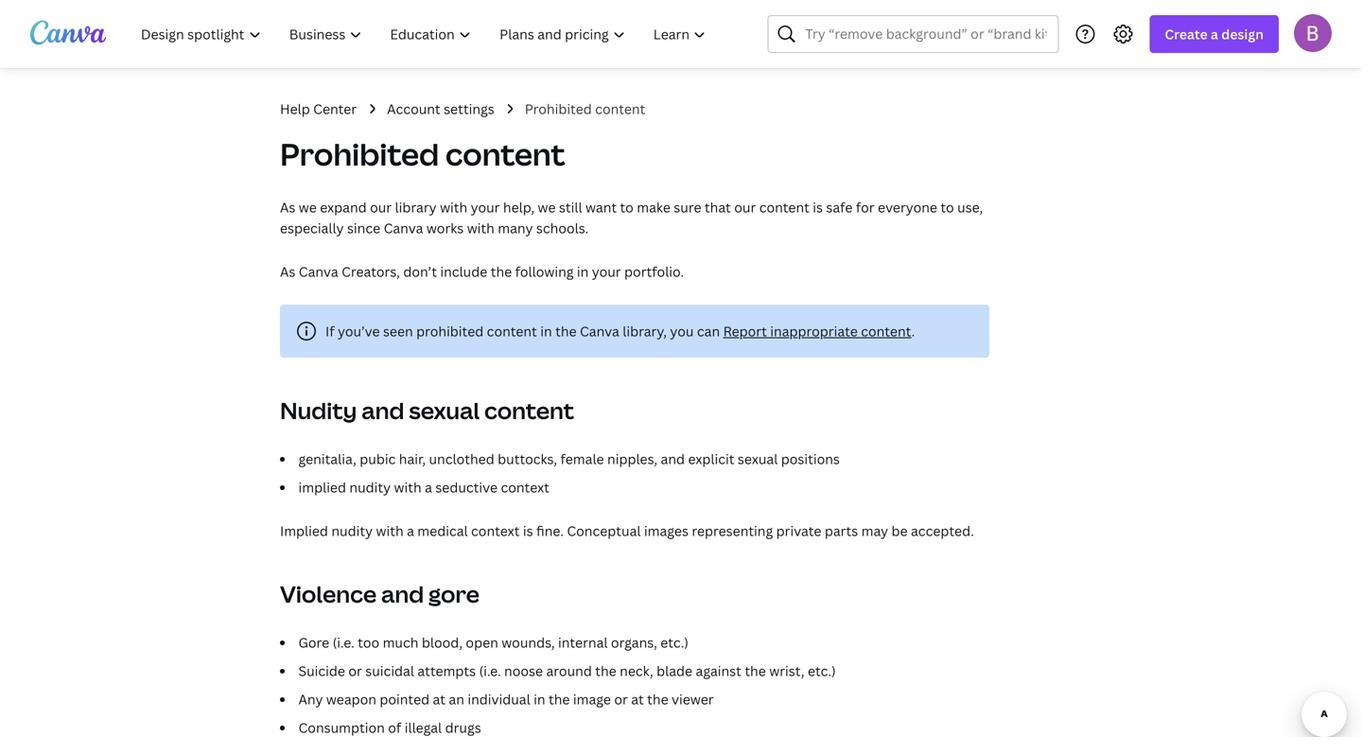 Task type: locate. For each thing, give the bounding box(es) containing it.
consumption
[[299, 719, 385, 737]]

account settings
[[387, 100, 495, 118]]

images
[[644, 522, 689, 540]]

nudity
[[350, 478, 391, 496], [332, 522, 373, 540]]

and for sexual
[[362, 395, 404, 426]]

at
[[433, 690, 446, 708], [631, 690, 644, 708]]

context down buttocks,
[[501, 478, 550, 496]]

0 horizontal spatial our
[[370, 198, 392, 216]]

a down hair, at bottom left
[[425, 478, 432, 496]]

1 vertical spatial context
[[471, 522, 520, 540]]

drugs
[[445, 719, 481, 737]]

1 horizontal spatial your
[[592, 263, 621, 281]]

1 vertical spatial and
[[661, 450, 685, 468]]

0 vertical spatial your
[[471, 198, 500, 216]]

as for as we expand our library with your help, we still want to make sure that our content is safe for everyone to use, especially since canva works with many schools.
[[280, 198, 296, 216]]

the left neck,
[[595, 662, 617, 680]]

0 vertical spatial context
[[501, 478, 550, 496]]

your left portfolio.
[[592, 263, 621, 281]]

1 vertical spatial sexual
[[738, 450, 778, 468]]

we up especially
[[299, 198, 317, 216]]

illegal
[[405, 719, 442, 737]]

2 at from the left
[[631, 690, 644, 708]]

1 horizontal spatial at
[[631, 690, 644, 708]]

1 vertical spatial (i.e.
[[479, 662, 501, 680]]

use,
[[958, 198, 983, 216]]

our right that
[[734, 198, 756, 216]]

1 horizontal spatial we
[[538, 198, 556, 216]]

library,
[[623, 322, 667, 340]]

and up 'pubic' at left bottom
[[362, 395, 404, 426]]

1 vertical spatial is
[[523, 522, 533, 540]]

nudity right implied
[[332, 522, 373, 540]]

help,
[[503, 198, 535, 216]]

0 vertical spatial canva
[[384, 219, 423, 237]]

1 vertical spatial your
[[592, 263, 621, 281]]

open
[[466, 633, 498, 651]]

0 vertical spatial as
[[280, 198, 296, 216]]

a
[[1211, 25, 1219, 43], [425, 478, 432, 496], [407, 522, 414, 540]]

wounds,
[[502, 633, 555, 651]]

1 as from the top
[[280, 198, 296, 216]]

is left 'safe' in the right top of the page
[[813, 198, 823, 216]]

a left medical
[[407, 522, 414, 540]]

representing
[[692, 522, 773, 540]]

etc.)
[[661, 633, 689, 651], [808, 662, 836, 680]]

0 vertical spatial nudity
[[350, 478, 391, 496]]

nudity down 'pubic' at left bottom
[[350, 478, 391, 496]]

and up the much
[[381, 579, 424, 609]]

content inside as we expand our library with your help, we still want to make sure that our content is safe for everyone to use, especially since canva works with many schools.
[[759, 198, 810, 216]]

image
[[573, 690, 611, 708]]

parts
[[825, 522, 858, 540]]

unclothed
[[429, 450, 495, 468]]

0 horizontal spatial we
[[299, 198, 317, 216]]

report
[[723, 322, 767, 340]]

our
[[370, 198, 392, 216], [734, 198, 756, 216]]

sure
[[674, 198, 702, 216]]

our up since
[[370, 198, 392, 216]]

is
[[813, 198, 823, 216], [523, 522, 533, 540]]

prohibited
[[525, 100, 592, 118], [280, 133, 439, 175]]

2 vertical spatial a
[[407, 522, 414, 540]]

2 as from the top
[[280, 263, 296, 281]]

schools.
[[536, 219, 589, 237]]

1 horizontal spatial canva
[[384, 219, 423, 237]]

canva down especially
[[299, 263, 338, 281]]

2 to from the left
[[941, 198, 954, 216]]

especially
[[280, 219, 344, 237]]

1 horizontal spatial a
[[425, 478, 432, 496]]

a for implied nudity with a seductive context
[[425, 478, 432, 496]]

1 vertical spatial a
[[425, 478, 432, 496]]

genitalia, pubic hair, unclothed buttocks, female nipples, and explicit sexual positions
[[299, 450, 840, 468]]

we
[[299, 198, 317, 216], [538, 198, 556, 216]]

0 horizontal spatial to
[[620, 198, 634, 216]]

canva
[[384, 219, 423, 237], [299, 263, 338, 281], [580, 322, 620, 340]]

2 horizontal spatial canva
[[580, 322, 620, 340]]

1 vertical spatial nudity
[[332, 522, 373, 540]]

we left still
[[538, 198, 556, 216]]

1 vertical spatial or
[[614, 690, 628, 708]]

with
[[440, 198, 468, 216], [467, 219, 495, 237], [394, 478, 422, 496], [376, 522, 404, 540]]

seen
[[383, 322, 413, 340]]

pointed
[[380, 690, 430, 708]]

0 vertical spatial and
[[362, 395, 404, 426]]

sexual right explicit
[[738, 450, 778, 468]]

for
[[856, 198, 875, 216]]

(i.e. down the gore (i.e. too much blood, open wounds, internal organs, etc.)
[[479, 662, 501, 680]]

too
[[358, 633, 380, 651]]

gore
[[429, 579, 480, 609]]

0 vertical spatial or
[[349, 662, 362, 680]]

2 vertical spatial and
[[381, 579, 424, 609]]

if you've seen prohibited content in the canva library, you can report inappropriate content .
[[325, 322, 915, 340]]

female
[[561, 450, 604, 468]]

a left design
[[1211, 25, 1219, 43]]

in down the noose
[[534, 690, 546, 708]]

2 horizontal spatial a
[[1211, 25, 1219, 43]]

medical
[[418, 522, 468, 540]]

Try "remove background" or "brand kit" search field
[[806, 16, 1047, 52]]

1 vertical spatial as
[[280, 263, 296, 281]]

context down seductive
[[471, 522, 520, 540]]

still
[[559, 198, 582, 216]]

nipples,
[[607, 450, 658, 468]]

etc.) up blade
[[661, 633, 689, 651]]

etc.) right wrist,
[[808, 662, 836, 680]]

prohibited right settings
[[525, 100, 592, 118]]

in right following
[[577, 263, 589, 281]]

the
[[491, 263, 512, 281], [555, 322, 577, 340], [595, 662, 617, 680], [745, 662, 766, 680], [549, 690, 570, 708], [647, 690, 669, 708]]

your left help,
[[471, 198, 500, 216]]

and left explicit
[[661, 450, 685, 468]]

a for implied nudity with a medical context is fine. conceptual images representing private parts may be accepted.
[[407, 522, 414, 540]]

0 horizontal spatial your
[[471, 198, 500, 216]]

0 vertical spatial is
[[813, 198, 823, 216]]

at left an
[[433, 690, 446, 708]]

1 horizontal spatial our
[[734, 198, 756, 216]]

sexual up unclothed
[[409, 395, 480, 426]]

1 to from the left
[[620, 198, 634, 216]]

1 vertical spatial prohibited
[[280, 133, 439, 175]]

1 horizontal spatial (i.e.
[[479, 662, 501, 680]]

as canva creators, don't include the following in your portfolio.
[[280, 263, 684, 281]]

0 horizontal spatial a
[[407, 522, 414, 540]]

(i.e. left too
[[333, 633, 355, 651]]

is left fine.
[[523, 522, 533, 540]]

around
[[546, 662, 592, 680]]

or right image
[[614, 690, 628, 708]]

gore (i.e. too much blood, open wounds, internal organs, etc.)
[[299, 633, 689, 651]]

inappropriate
[[770, 322, 858, 340]]

1 horizontal spatial is
[[813, 198, 823, 216]]

0 vertical spatial prohibited
[[525, 100, 592, 118]]

report inappropriate content link
[[723, 322, 912, 340]]

to
[[620, 198, 634, 216], [941, 198, 954, 216]]

as down especially
[[280, 263, 296, 281]]

nudity and sexual content
[[280, 395, 574, 426]]

is inside as we expand our library with your help, we still want to make sure that our content is safe for everyone to use, especially since canva works with many schools.
[[813, 198, 823, 216]]

design
[[1222, 25, 1264, 43]]

and
[[362, 395, 404, 426], [661, 450, 685, 468], [381, 579, 424, 609]]

or
[[349, 662, 362, 680], [614, 690, 628, 708]]

0 horizontal spatial prohibited
[[280, 133, 439, 175]]

explicit
[[688, 450, 735, 468]]

2 we from the left
[[538, 198, 556, 216]]

0 horizontal spatial (i.e.
[[333, 633, 355, 651]]

0 horizontal spatial canva
[[299, 263, 338, 281]]

the down blade
[[647, 690, 669, 708]]

implied
[[280, 522, 328, 540]]

any
[[299, 690, 323, 708]]

suicidal
[[365, 662, 414, 680]]

1 horizontal spatial etc.)
[[808, 662, 836, 680]]

0 horizontal spatial etc.)
[[661, 633, 689, 651]]

canva down library
[[384, 219, 423, 237]]

consumption of illegal drugs
[[299, 719, 481, 737]]

or up weapon
[[349, 662, 362, 680]]

canva left 'library,'
[[580, 322, 620, 340]]

many
[[498, 219, 533, 237]]

prohibited down center
[[280, 133, 439, 175]]

1 vertical spatial in
[[540, 322, 552, 340]]

in down following
[[540, 322, 552, 340]]

1 horizontal spatial or
[[614, 690, 628, 708]]

(i.e.
[[333, 633, 355, 651], [479, 662, 501, 680]]

as up especially
[[280, 198, 296, 216]]

0 horizontal spatial is
[[523, 522, 533, 540]]

in
[[577, 263, 589, 281], [540, 322, 552, 340], [534, 690, 546, 708]]

implied nudity with a seductive context
[[299, 478, 550, 496]]

as inside as we expand our library with your help, we still want to make sure that our content is safe for everyone to use, especially since canva works with many schools.
[[280, 198, 296, 216]]

0 vertical spatial a
[[1211, 25, 1219, 43]]

prohibited content link
[[525, 98, 646, 119]]

the down the suicide or suicidal attempts (i.e. noose around the neck, blade against the wrist, etc.)
[[549, 690, 570, 708]]

nudity
[[280, 395, 357, 426]]

1 horizontal spatial to
[[941, 198, 954, 216]]

at down neck,
[[631, 690, 644, 708]]

0 vertical spatial etc.)
[[661, 633, 689, 651]]

fine.
[[536, 522, 564, 540]]

help center
[[280, 100, 357, 118]]

as
[[280, 198, 296, 216], [280, 263, 296, 281]]

top level navigation element
[[129, 15, 722, 53]]

0 horizontal spatial at
[[433, 690, 446, 708]]

0 vertical spatial sexual
[[409, 395, 480, 426]]

to right the want
[[620, 198, 634, 216]]

to left use,
[[941, 198, 954, 216]]



Task type: describe. For each thing, give the bounding box(es) containing it.
weapon
[[326, 690, 377, 708]]

an
[[449, 690, 464, 708]]

1 we from the left
[[299, 198, 317, 216]]

suicide or suicidal attempts (i.e. noose around the neck, blade against the wrist, etc.)
[[299, 662, 836, 680]]

with down hair, at bottom left
[[394, 478, 422, 496]]

viewer
[[672, 690, 714, 708]]

everyone
[[878, 198, 938, 216]]

0 horizontal spatial or
[[349, 662, 362, 680]]

library
[[395, 198, 437, 216]]

create
[[1165, 25, 1208, 43]]

wrist,
[[769, 662, 805, 680]]

individual
[[468, 690, 531, 708]]

expand
[[320, 198, 367, 216]]

with left the many on the top
[[467, 219, 495, 237]]

hair,
[[399, 450, 426, 468]]

implied nudity with a medical context is fine. conceptual images representing private parts may be accepted.
[[280, 522, 974, 540]]

and for gore
[[381, 579, 424, 609]]

that
[[705, 198, 731, 216]]

accepted.
[[911, 522, 974, 540]]

buttocks,
[[498, 450, 557, 468]]

blade
[[657, 662, 693, 680]]

bob builder image
[[1294, 14, 1332, 52]]

0 vertical spatial in
[[577, 263, 589, 281]]

settings
[[444, 100, 495, 118]]

1 horizontal spatial sexual
[[738, 450, 778, 468]]

pubic
[[360, 450, 396, 468]]

creators,
[[342, 263, 400, 281]]

neck,
[[620, 662, 654, 680]]

1 horizontal spatial prohibited
[[525, 100, 592, 118]]

2 vertical spatial canva
[[580, 322, 620, 340]]

1 at from the left
[[433, 690, 446, 708]]

prohibited
[[416, 322, 484, 340]]

suicide
[[299, 662, 345, 680]]

the right include
[[491, 263, 512, 281]]

works
[[427, 219, 464, 237]]

context for medical
[[471, 522, 520, 540]]

gore
[[299, 633, 329, 651]]

against
[[696, 662, 742, 680]]

portfolio.
[[625, 263, 684, 281]]

don't
[[403, 263, 437, 281]]

2 our from the left
[[734, 198, 756, 216]]

make
[[637, 198, 671, 216]]

the down following
[[555, 322, 577, 340]]

with left medical
[[376, 522, 404, 540]]

conceptual
[[567, 522, 641, 540]]

.
[[912, 322, 915, 340]]

organs,
[[611, 633, 657, 651]]

much
[[383, 633, 419, 651]]

1 vertical spatial etc.)
[[808, 662, 836, 680]]

can
[[697, 322, 720, 340]]

implied
[[299, 478, 346, 496]]

violence
[[280, 579, 377, 609]]

if
[[325, 322, 335, 340]]

help center link
[[280, 98, 357, 119]]

you
[[670, 322, 694, 340]]

the left wrist,
[[745, 662, 766, 680]]

any weapon pointed at an individual in the image or at the viewer
[[299, 690, 714, 708]]

center
[[313, 100, 357, 118]]

safe
[[826, 198, 853, 216]]

1 vertical spatial prohibited content
[[280, 133, 565, 175]]

1 vertical spatial canva
[[299, 263, 338, 281]]

you've
[[338, 322, 380, 340]]

create a design button
[[1150, 15, 1279, 53]]

private
[[776, 522, 822, 540]]

with up works
[[440, 198, 468, 216]]

context for seductive
[[501, 478, 550, 496]]

help
[[280, 100, 310, 118]]

as we expand our library with your help, we still want to make sure that our content is safe for everyone to use, especially since canva works with many schools.
[[280, 198, 983, 237]]

your inside as we expand our library with your help, we still want to make sure that our content is safe for everyone to use, especially since canva works with many schools.
[[471, 198, 500, 216]]

1 our from the left
[[370, 198, 392, 216]]

as for as canva creators, don't include the following in your portfolio.
[[280, 263, 296, 281]]

2 vertical spatial in
[[534, 690, 546, 708]]

0 vertical spatial prohibited content
[[525, 100, 646, 118]]

0 vertical spatial (i.e.
[[333, 633, 355, 651]]

since
[[347, 219, 381, 237]]

create a design
[[1165, 25, 1264, 43]]

include
[[440, 263, 488, 281]]

account
[[387, 100, 441, 118]]

noose
[[504, 662, 543, 680]]

be
[[892, 522, 908, 540]]

may
[[862, 522, 889, 540]]

nudity for implied
[[350, 478, 391, 496]]

following
[[515, 263, 574, 281]]

0 horizontal spatial sexual
[[409, 395, 480, 426]]

blood,
[[422, 633, 463, 651]]

want
[[586, 198, 617, 216]]

violence and gore
[[280, 579, 480, 609]]

canva inside as we expand our library with your help, we still want to make sure that our content is safe for everyone to use, especially since canva works with many schools.
[[384, 219, 423, 237]]

internal
[[558, 633, 608, 651]]

account settings link
[[387, 98, 495, 119]]

of
[[388, 719, 401, 737]]

nudity for implied
[[332, 522, 373, 540]]

a inside dropdown button
[[1211, 25, 1219, 43]]

attempts
[[418, 662, 476, 680]]

genitalia,
[[299, 450, 357, 468]]



Task type: vqa. For each thing, say whether or not it's contained in the screenshot.
Free •
no



